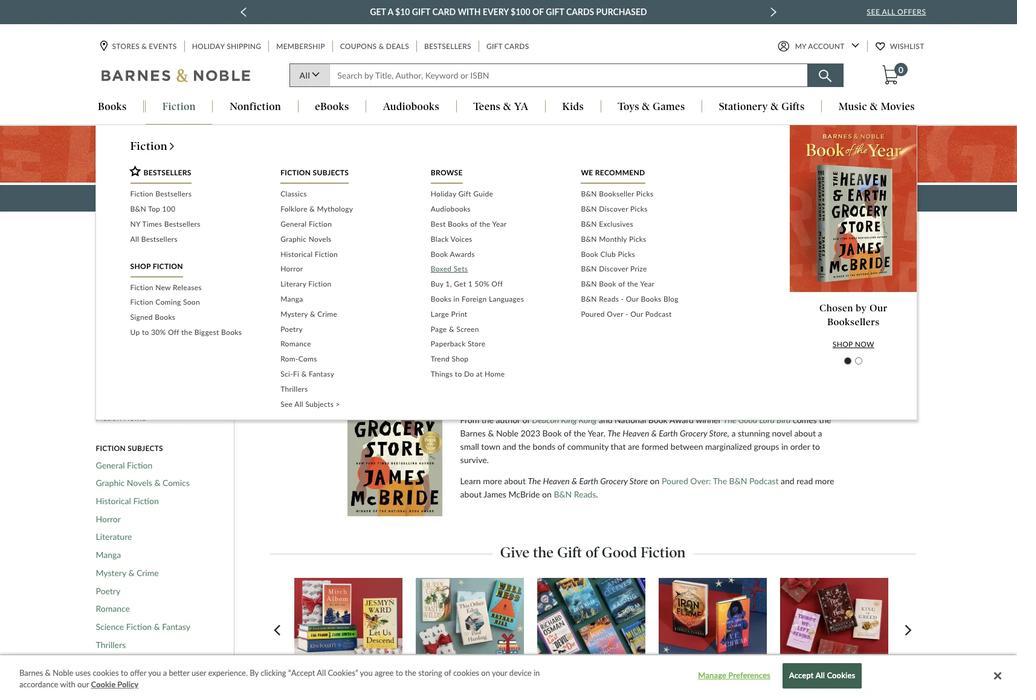 Task type: vqa. For each thing, say whether or not it's contained in the screenshot.
the in "fiction new releases fiction coming soon signed books up to 30% off the biggest books"
yes



Task type: locate. For each thing, give the bounding box(es) containing it.
& left thriller
[[591, 657, 597, 668]]

0 vertical spatial soon
[[183, 298, 200, 307]]

1 horizontal spatial guide
[[657, 192, 684, 204]]

& up the formed
[[652, 428, 657, 438]]

of inside b&n bookseller picks b&n discover picks b&n exclusives b&n monthly picks book club picks b&n discover prize b&n book of the year b&n reads - our books blog poured over - our podcast
[[619, 280, 626, 289]]

off down boxed sets link at the top
[[492, 280, 503, 289]]

new up coming soon
[[96, 341, 113, 351]]

bestsellers up the "new releases"
[[96, 323, 136, 333]]

general fiction
[[96, 460, 153, 470]]

0 vertical spatial horror link
[[281, 262, 413, 277]]

0 horizontal spatial best
[[308, 657, 324, 668]]

fiction inside heading
[[281, 168, 311, 177]]

see inside "classics folklore & mythology general fiction graphic novels historical fiction horror literary fiction manga mystery & crime poetry romance rom-coms sci-fi & fantasy thrillers see all subjects >"
[[281, 400, 293, 409]]

fiction inside 'heading'
[[153, 262, 183, 271]]

ebooks down the fiction audiobooks
[[124, 395, 151, 405]]

to left do
[[455, 370, 462, 379]]

& left comics
[[154, 478, 161, 488]]

1 horizontal spatial bestsellers link
[[423, 41, 473, 52]]

0 vertical spatial poetry
[[281, 325, 303, 334]]

list containing fiction bestsellers
[[130, 187, 263, 247]]

membership link
[[275, 41, 326, 52]]

give the gift of good fiction down .
[[500, 544, 686, 561]]

about up mcbride
[[505, 476, 526, 486]]

0 vertical spatial noble
[[497, 428, 519, 438]]

0 vertical spatial poured
[[582, 310, 605, 319]]

1 horizontal spatial general fiction link
[[281, 217, 413, 232]]

1 horizontal spatial thrillers link
[[281, 382, 413, 397]]

noble up with
[[53, 668, 73, 678]]

1 vertical spatial 2023
[[521, 428, 541, 438]]

poured left over:
[[662, 476, 689, 486]]

horror link down graphic novels link
[[281, 262, 413, 277]]

2 horizontal spatial romance link
[[777, 578, 898, 675]]

grocery inside "link"
[[576, 376, 621, 390]]

1 horizontal spatial 2023
[[521, 428, 541, 438]]

podcast inside b&n bookseller picks b&n discover picks b&n exclusives b&n monthly picks book club picks b&n discover prize b&n book of the year b&n reads - our books blog poured over - our podcast
[[646, 310, 672, 319]]

earth up .
[[580, 476, 599, 486]]

releases inside fiction books main content
[[115, 341, 147, 351]]

literature link
[[96, 532, 132, 543]]

holiday shipping link
[[191, 41, 263, 52]]

ny
[[130, 220, 141, 229]]

science up westerns
[[96, 622, 124, 632]]

privacy alert dialog
[[0, 656, 1018, 697]]

list for recommend
[[582, 187, 714, 322]]

list containing classics
[[281, 187, 413, 412]]

1 horizontal spatial releases
[[173, 283, 202, 292]]

list containing fiction new releases
[[130, 280, 263, 340]]

historical fiction link
[[281, 247, 413, 262], [96, 496, 159, 507]]

book club picks link
[[582, 247, 714, 262]]

about inside and read more about james mcbride on
[[461, 489, 482, 499]]

more up james
[[483, 476, 503, 486]]

2 vertical spatial audiobooks
[[123, 377, 168, 387]]

2 vertical spatial heaven
[[543, 476, 570, 486]]

2 horizontal spatial about
[[795, 428, 817, 438]]

the inside the holiday gift guide audiobooks best books of the year black voices book awards boxed sets buy 1, get 1 50% off books in foreign languages large print page & screen paperback store trend shop things to do at home
[[480, 220, 491, 229]]

audiobooks inside fiction books main content
[[123, 377, 168, 387]]

shop up do
[[452, 355, 469, 364]]

our inside chosen by our booksellers
[[870, 303, 888, 314]]

fiction inside fiction bestsellers b&n top 100 ny times bestsellers all bestsellers
[[130, 190, 154, 199]]

horror inside fiction books main content
[[96, 514, 121, 524]]

1
[[469, 280, 473, 289]]

mystery inside "classics folklore & mythology general fiction graphic novels historical fiction horror literary fiction manga mystery & crime poetry romance rom-coms sci-fi & fantasy thrillers see all subjects >"
[[281, 310, 308, 319]]

1 vertical spatial manga
[[96, 550, 121, 560]]

crime inside fiction books main content
[[137, 568, 159, 578]]

the up that at the bottom of page
[[608, 428, 621, 438]]

cookie
[[91, 680, 116, 690]]

noble inside "barnes & noble uses cookies to offer you a better user experience. by clicking "accept all cookies" you agree to the storing of cookies on your device in accordance with our"
[[53, 668, 73, 678]]

general down folklore
[[281, 220, 307, 229]]

user image
[[778, 41, 790, 52]]

fiction subjects for classics
[[281, 168, 349, 177]]

b&n inside fiction bestsellers b&n top 100 ny times bestsellers all bestsellers
[[130, 205, 146, 214]]

grocery down that at the bottom of page
[[601, 476, 628, 486]]

on
[[492, 192, 503, 204], [651, 476, 660, 486], [543, 489, 552, 499], [482, 668, 491, 678]]

podcast
[[646, 310, 672, 319], [750, 476, 779, 486]]

cards
[[567, 7, 595, 17], [505, 42, 530, 51]]

0 horizontal spatial crime
[[137, 568, 159, 578]]

in up print
[[454, 295, 460, 304]]

browse heading
[[431, 168, 463, 184]]

0 vertical spatial manga
[[281, 295, 303, 304]]

1 horizontal spatial thrillers
[[281, 385, 308, 394]]

holiday for holiday gift guide audiobooks best books of the year black voices book awards boxed sets buy 1, get 1 50% off books in foreign languages large print page & screen paperback store trend shop things to do at home
[[431, 190, 457, 199]]

literary
[[281, 280, 307, 289]]

fantasy down coms
[[309, 370, 335, 379]]

0 vertical spatial horror
[[281, 265, 303, 274]]

heaven inside "link"
[[485, 376, 527, 390]]

gift
[[412, 7, 431, 17], [546, 7, 565, 17], [487, 42, 503, 51], [459, 190, 472, 199], [410, 192, 428, 204], [637, 192, 654, 204], [558, 544, 583, 561], [450, 657, 464, 668]]

the good lord bird link
[[724, 415, 791, 425]]

None field
[[330, 64, 808, 87]]

$100
[[511, 7, 531, 17]]

coming soon
[[96, 359, 145, 369]]

about for a
[[795, 428, 817, 438]]

bookseller
[[600, 190, 635, 199]]

& down literary fiction "link"
[[310, 310, 316, 319]]

science fiction & fantasy up manage
[[666, 657, 761, 668]]

earth up deacon king kong link
[[543, 376, 573, 390]]

0 vertical spatial science
[[96, 622, 124, 632]]

1 horizontal spatial podcast
[[750, 476, 779, 486]]

2 discover from the top
[[600, 265, 629, 274]]

store down a stunning novel about a small town and the bonds of community that are formed between marginalized groups in order to survive.
[[630, 476, 648, 486]]

store inside "link"
[[624, 376, 654, 390]]

chosen
[[820, 303, 854, 314]]

0 horizontal spatial reads
[[574, 489, 597, 499]]

poured inside fiction books main content
[[662, 476, 689, 486]]

1 vertical spatial grocery
[[680, 428, 708, 438]]

1 horizontal spatial fantasy
[[309, 370, 335, 379]]

comes the barnes & noble 2023 book of the year,
[[461, 415, 832, 438]]

we
[[582, 168, 594, 177]]

b&n discover prize link
[[582, 262, 714, 277]]

logo image
[[101, 69, 251, 86]]

0 vertical spatial off
[[492, 280, 503, 289]]

& right 'toys'
[[643, 101, 651, 113]]

0 vertical spatial thrillers
[[281, 385, 308, 394]]

& inside button
[[871, 101, 879, 113]]

audiobooks inside button
[[383, 101, 440, 113]]

holiday for holiday shipping
[[192, 42, 225, 51]]

2 more from the left
[[816, 476, 835, 486]]

winner
[[696, 415, 722, 425]]

podcast inside fiction books main content
[[750, 476, 779, 486]]

new inside fiction books main content
[[96, 341, 113, 351]]

novels up historical fiction
[[127, 478, 152, 488]]

1 vertical spatial off
[[168, 328, 179, 337]]

1 horizontal spatial soon
[[183, 298, 200, 307]]

0 vertical spatial discover
[[600, 205, 629, 214]]

1 horizontal spatial barnes
[[461, 428, 486, 438]]

accept all cookies button
[[783, 664, 863, 689]]

bestsellers heading
[[129, 165, 192, 184]]

1 vertical spatial poured
[[662, 476, 689, 486]]

preferences
[[729, 671, 771, 680]]

the inside "link"
[[770, 376, 788, 390]]

coupons & deals link
[[339, 41, 411, 52]]

0 horizontal spatial home
[[124, 413, 146, 423]]

general inside fiction books main content
[[96, 460, 125, 470]]

1 vertical spatial ebooks
[[124, 395, 151, 405]]

holiday inside the holiday gift guide audiobooks best books of the year black voices book awards boxed sets buy 1, get 1 50% off books in foreign languages large print page & screen paperback store trend shop things to do at home
[[431, 190, 457, 199]]

accept
[[790, 671, 814, 680]]

subjects left >
[[306, 400, 334, 409]]

0 horizontal spatial manga
[[96, 550, 121, 560]]

1 vertical spatial new
[[96, 341, 113, 351]]

variety
[[388, 264, 410, 274]]

ebooks inside ebooks button
[[315, 101, 349, 113]]

0 vertical spatial year
[[493, 220, 507, 229]]

fiction subjects for general fiction
[[96, 444, 163, 453]]

accept all cookies
[[790, 671, 856, 680]]

coming
[[156, 298, 181, 307], [96, 359, 124, 369]]

accordance
[[19, 680, 58, 690]]

horror
[[281, 265, 303, 274], [96, 514, 121, 524]]

new inside the fiction new releases fiction coming soon signed books up to 30% off the biggest books
[[156, 283, 171, 292]]

0 vertical spatial 2023
[[478, 322, 508, 339]]

0 horizontal spatial horror
[[96, 514, 121, 524]]

general up graphic novels & comics
[[96, 460, 125, 470]]

our down 'we'
[[579, 192, 596, 204]]

in
[[454, 295, 460, 304], [782, 441, 789, 452], [534, 668, 540, 678]]

fiction subjects
[[281, 168, 349, 177], [96, 444, 163, 453]]

2023
[[478, 322, 508, 339], [521, 428, 541, 438]]

home down trend shop link on the bottom of the page
[[485, 370, 505, 379]]

& inside 'button'
[[504, 101, 512, 113]]

browse for browse fiction
[[96, 306, 127, 315]]

manga link down the literary
[[281, 292, 413, 307]]

fiction home
[[96, 413, 146, 423]]

& inside the holiday gift guide audiobooks best books of the year black voices book awards boxed sets buy 1, get 1 50% off books in foreign languages large print page & screen paperback store trend shop things to do at home
[[449, 325, 455, 334]]

graphic
[[281, 235, 307, 244], [96, 478, 125, 488]]

stunning
[[739, 428, 771, 438]]

1 vertical spatial year
[[641, 280, 655, 289]]

cards left purchased
[[567, 7, 595, 17]]

& up accordance
[[45, 668, 51, 678]]

list
[[130, 187, 263, 247], [281, 187, 413, 412], [431, 187, 563, 382], [582, 187, 714, 322], [130, 280, 263, 340]]

noble down author
[[497, 428, 519, 438]]

0 vertical spatial coming
[[156, 298, 181, 307]]

fiction subjects heading
[[281, 168, 349, 184]]

2023 inside comes the barnes & noble 2023 book of the year,
[[521, 428, 541, 438]]

shop inside 'heading'
[[130, 262, 151, 271]]

0 horizontal spatial 2023
[[478, 322, 508, 339]]

see all offers
[[868, 7, 927, 16]]

manage preferences
[[699, 671, 771, 680]]

reads down learn more about the heaven & earth grocery store on poured over: the b&n podcast
[[574, 489, 597, 499]]

to
[[142, 328, 149, 337], [455, 370, 462, 379], [813, 441, 821, 452], [121, 668, 128, 678], [396, 668, 403, 678]]

boxed
[[431, 265, 452, 274]]

coming inside the fiction new releases fiction coming soon signed books up to 30% off the biggest books
[[156, 298, 181, 307]]

& down literature link
[[128, 568, 135, 578]]

about inside a stunning novel about a small town and the bonds of community that are formed between marginalized groups in order to survive.
[[795, 428, 817, 438]]

book inside the holiday gift guide audiobooks best books of the year black voices book awards boxed sets buy 1, get 1 50% off books in foreign languages large print page & screen paperback store trend shop things to do at home
[[431, 250, 448, 259]]

1 horizontal spatial general
[[281, 220, 307, 229]]

1 horizontal spatial cookies
[[454, 668, 480, 678]]

0 vertical spatial ebooks
[[315, 101, 349, 113]]

all inside "classics folklore & mythology general fiction graphic novels historical fiction horror literary fiction manga mystery & crime poetry romance rom-coms sci-fi & fantasy thrillers see all subjects >"
[[295, 400, 304, 409]]

mystery down the literary
[[281, 310, 308, 319]]

0 horizontal spatial science
[[96, 622, 124, 632]]

1 vertical spatial science fiction & fantasy
[[666, 657, 761, 668]]

storing
[[419, 668, 443, 678]]

in inside "barnes & noble uses cookies to offer you a better user experience. by clicking "accept all cookies" you agree to the storing of cookies on your device in accordance with our"
[[534, 668, 540, 678]]

barnes inside comes the barnes & noble 2023 book of the year,
[[461, 428, 486, 438]]

games
[[653, 101, 686, 113]]

0 horizontal spatial poetry
[[96, 586, 120, 596]]

audiobooks button
[[367, 101, 456, 114]]

podcast down groups
[[750, 476, 779, 486]]

novels down mythology
[[309, 235, 332, 244]]

bestsellers link up the "new releases"
[[96, 323, 136, 333]]

thriller
[[599, 657, 625, 668]]

- right over
[[626, 310, 629, 319]]

0 horizontal spatial fantasy
[[162, 622, 191, 632]]

0 vertical spatial reads
[[600, 295, 619, 304]]

2 vertical spatial year
[[626, 322, 655, 339]]

picks up many
[[618, 250, 636, 259]]

science fiction & fantasy
[[96, 622, 191, 632], [666, 657, 761, 668]]

the inside the fiction new releases fiction coming soon signed books up to 30% off the biggest books
[[181, 328, 193, 337]]

subjects up the classics link
[[313, 168, 349, 177]]

booksellers
[[828, 316, 880, 328]]

mystery & crime link
[[281, 307, 413, 322], [96, 568, 159, 578]]

science fiction & fantasy up westerns
[[96, 622, 191, 632]]

a right novel
[[819, 428, 823, 438]]

0 vertical spatial bestsellers link
[[423, 41, 473, 52]]

0 horizontal spatial manga link
[[96, 550, 121, 560]]

crime inside "classics folklore & mythology general fiction graphic novels historical fiction horror literary fiction manga mystery & crime poetry romance rom-coms sci-fi & fantasy thrillers see all subjects >"
[[318, 310, 338, 319]]

fiction button
[[146, 101, 213, 125]]

shop left the now at the right of the page
[[833, 340, 854, 349]]

subjects inside heading
[[313, 168, 349, 177]]

home inside the holiday gift guide audiobooks best books of the year black voices book awards boxed sets buy 1, get 1 50% off books in foreign languages large print page & screen paperback store trend shop things to do at home
[[485, 370, 505, 379]]

1 vertical spatial horror
[[96, 514, 121, 524]]

2023 up trend shop link on the bottom of the page
[[478, 322, 508, 339]]

crime
[[318, 310, 338, 319], [137, 568, 159, 578]]

see all offers link
[[868, 7, 927, 16]]

0 horizontal spatial general fiction link
[[96, 460, 153, 471]]

noble inside comes the barnes & noble 2023 book of the year,
[[497, 428, 519, 438]]

previous slide / item image
[[241, 7, 247, 17]]

romance link
[[281, 337, 413, 352], [777, 578, 898, 675], [96, 604, 130, 614]]

earth inside the heaven & earth grocery store (2023 b&n book of the year) "link"
[[543, 376, 573, 390]]

give the gift of good fiction up your
[[417, 657, 524, 668]]

2 vertical spatial romance
[[818, 657, 852, 668]]

reads up over
[[600, 295, 619, 304]]

on inside and read more about james mcbride on
[[543, 489, 552, 499]]

0 horizontal spatial you
[[148, 668, 161, 678]]

1 horizontal spatial horror
[[281, 265, 303, 274]]

my
[[796, 42, 807, 51]]

horror link up literature at left
[[96, 514, 121, 525]]

literary fiction link
[[281, 277, 413, 292]]

historical
[[281, 250, 313, 259], [96, 496, 131, 506]]

mystery down literature link
[[96, 568, 126, 578]]

general fiction link down mythology
[[281, 217, 413, 232]]

see left offers
[[868, 7, 881, 16]]

deacon king kong link
[[533, 415, 597, 425]]

to right agree
[[396, 668, 403, 678]]

list containing b&n bookseller picks
[[582, 187, 714, 322]]

fiction
[[163, 101, 196, 113], [130, 139, 168, 153], [281, 168, 311, 177], [130, 190, 154, 199], [309, 220, 332, 229], [452, 239, 510, 263], [315, 250, 338, 259], [153, 262, 183, 271], [309, 280, 332, 289], [130, 283, 154, 292], [130, 298, 154, 307], [129, 306, 159, 315], [96, 377, 121, 387], [96, 395, 121, 405], [96, 413, 121, 423], [96, 444, 126, 453], [127, 460, 153, 470], [133, 496, 159, 506], [641, 544, 686, 561], [126, 622, 152, 632], [364, 657, 390, 668], [499, 657, 524, 668], [697, 657, 722, 668]]

book inside the heaven & earth grocery store (2023 b&n book of the year) "link"
[[723, 376, 752, 390]]

general fiction link up graphic novels & comics
[[96, 460, 153, 471]]

best inside the holiday gift guide audiobooks best books of the year black voices book awards boxed sets buy 1, get 1 50% off books in foreign languages large print page & screen paperback store trend shop things to do at home
[[431, 220, 446, 229]]

browse for browse heading
[[431, 168, 463, 177]]

about down comes
[[795, 428, 817, 438]]

earth for store,
[[659, 428, 678, 438]]

home down fiction ebooks
[[124, 413, 146, 423]]

2 horizontal spatial mystery
[[559, 657, 589, 668]]

b&n inside "link"
[[693, 376, 719, 390]]

store down 'screen'
[[468, 340, 486, 349]]

1 vertical spatial soon
[[127, 359, 145, 369]]

paperback store link
[[431, 337, 563, 352]]

romance up 'rom-'
[[281, 340, 311, 349]]

1 horizontal spatial about
[[505, 476, 526, 486]]

fiction subjects up classics
[[281, 168, 349, 177]]

0 horizontal spatial horror link
[[96, 514, 121, 525]]

in down novel
[[782, 441, 789, 452]]

best up "accept on the left bottom of page
[[308, 657, 324, 668]]

fiction subjects inside fiction books main content
[[96, 444, 163, 453]]

0 vertical spatial thrillers link
[[281, 382, 413, 397]]

1 vertical spatial barnes
[[19, 668, 43, 678]]

0 horizontal spatial fiction subjects
[[96, 444, 163, 453]]

new down shop fiction 'heading'
[[156, 283, 171, 292]]

poetry inside "classics folklore & mythology general fiction graphic novels historical fiction horror literary fiction manga mystery & crime poetry romance rom-coms sci-fi & fantasy thrillers see all subjects >"
[[281, 325, 303, 334]]

0 horizontal spatial -
[[622, 295, 624, 304]]

barnes inside "barnes & noble uses cookies to offer you a better user experience. by clicking "accept all cookies" you agree to the storing of cookies on your device in accordance with our"
[[19, 668, 43, 678]]

earth for store
[[543, 376, 573, 390]]

"accept
[[288, 668, 315, 678]]

shop
[[553, 192, 576, 204], [130, 262, 151, 271], [833, 340, 854, 349], [452, 355, 469, 364]]

fiction subjects up general fiction at left bottom
[[96, 444, 163, 453]]

and inside and read more about james mcbride on
[[781, 476, 795, 486]]

holiday gift guide audiobooks best books of the year black voices book awards boxed sets buy 1, get 1 50% off books in foreign languages large print page & screen paperback store trend shop things to do at home
[[431, 190, 525, 379]]

fantasy up preferences
[[733, 657, 761, 668]]

subjects
[[313, 168, 349, 177], [306, 400, 334, 409], [128, 444, 163, 453], [137, 676, 169, 686]]

1 horizontal spatial you
[[360, 668, 373, 678]]

2023 up 'bonds'
[[521, 428, 541, 438]]

0 vertical spatial give
[[500, 544, 530, 561]]

bestsellers right bestsellers icon
[[144, 168, 192, 177]]

mystery left thriller
[[559, 657, 589, 668]]

fiction books main content
[[0, 125, 1018, 697]]

screen
[[457, 325, 480, 334]]

user
[[192, 668, 206, 678]]

0 horizontal spatial novels
[[127, 478, 152, 488]]

by
[[250, 668, 259, 678]]

podcast down b&n reads - our books blog link
[[646, 310, 672, 319]]

0 vertical spatial barnes
[[461, 428, 486, 438]]

manga down the literary
[[281, 295, 303, 304]]

2 vertical spatial about
[[461, 489, 482, 499]]

fi
[[293, 370, 300, 379]]

1 horizontal spatial -
[[626, 310, 629, 319]]

0 horizontal spatial for
[[352, 657, 362, 668]]

horror link
[[281, 262, 413, 277], [96, 514, 121, 525]]

boxed sets link
[[431, 262, 563, 277]]

1 horizontal spatial historical
[[281, 250, 313, 259]]

horror up literature at left
[[96, 514, 121, 524]]

1 horizontal spatial romance
[[281, 340, 311, 349]]

1 horizontal spatial fiction subjects
[[281, 168, 349, 177]]

recommend
[[596, 168, 646, 177]]

1 vertical spatial for
[[352, 657, 362, 668]]

fantasy inside "classics folklore & mythology general fiction graphic novels historical fiction horror literary fiction manga mystery & crime poetry romance rom-coms sci-fi & fantasy thrillers see all subjects >"
[[309, 370, 335, 379]]

for up cookies"
[[352, 657, 362, 668]]

0 horizontal spatial barnes
[[19, 668, 43, 678]]

browse up everyone in the top left of the page
[[431, 168, 463, 177]]

poetry down the mystery & crime
[[96, 586, 120, 596]]

black
[[431, 235, 449, 244]]

graphic inside 'link'
[[96, 478, 125, 488]]

ebooks inside fiction books main content
[[124, 395, 151, 405]]

books button
[[81, 101, 143, 114]]

get left 1
[[454, 280, 467, 289]]

heaven up are at the right bottom of page
[[623, 428, 650, 438]]

times
[[142, 220, 162, 229]]

of inside a stunning novel about a small town and the bonds of community that are formed between marginalized groups in order to survive.
[[558, 441, 566, 452]]

fiction audiobooks
[[96, 377, 168, 387]]

browse up literary fiction "link"
[[357, 264, 381, 274]]

1 horizontal spatial historical fiction link
[[281, 247, 413, 262]]

awards
[[450, 250, 475, 259]]

b&n discover picks link
[[582, 202, 714, 217]]

1 vertical spatial poetry
[[96, 586, 120, 596]]

give up storing
[[417, 657, 434, 668]]

0 vertical spatial see
[[868, 7, 881, 16]]

navigation
[[0, 229, 1018, 239]]

1 horizontal spatial romance link
[[281, 337, 413, 352]]

more right read
[[816, 476, 835, 486]]

survive.
[[461, 455, 489, 465]]

year down b&n reads - our books blog link
[[626, 322, 655, 339]]

& inside 'link'
[[154, 478, 161, 488]]

2 horizontal spatial holiday
[[599, 192, 634, 204]]

coms
[[299, 355, 317, 364]]

all inside button
[[816, 671, 826, 680]]

1 you from the left
[[148, 668, 161, 678]]

you left agree
[[360, 668, 373, 678]]

town
[[482, 441, 501, 452]]

for inside best books for fiction lovers
[[352, 657, 362, 668]]

1 vertical spatial give
[[417, 657, 434, 668]]

0 horizontal spatial mystery
[[96, 568, 126, 578]]

1 vertical spatial mystery
[[96, 568, 126, 578]]

best books for fiction lovers link
[[290, 578, 412, 686]]

shop inside the holiday gift guide audiobooks best books of the year black voices book awards boxed sets buy 1, get 1 50% off books in foreign languages large print page & screen paperback store trend shop things to do at home
[[452, 355, 469, 364]]

0 vertical spatial mystery
[[281, 310, 308, 319]]

-
[[622, 295, 624, 304], [626, 310, 629, 319]]

guide up audiobooks link at the top of page
[[474, 190, 494, 199]]

reads inside fiction books main content
[[574, 489, 597, 499]]

and right town
[[503, 441, 517, 452]]

0 vertical spatial audiobooks
[[383, 101, 440, 113]]

gift cards link
[[486, 41, 531, 52]]

cards down $100
[[505, 42, 530, 51]]

1 vertical spatial -
[[626, 310, 629, 319]]



Task type: describe. For each thing, give the bounding box(es) containing it.
bestsellers down card
[[425, 42, 472, 51]]

soon inside the fiction new releases fiction coming soon signed books up to 30% off the biggest books
[[183, 298, 200, 307]]

in inside the holiday gift guide audiobooks best books of the year black voices book awards boxed sets buy 1, get 1 50% off books in foreign languages large print page & screen paperback store trend shop things to do at home
[[454, 295, 460, 304]]

classics link
[[281, 187, 413, 202]]

b&n exclusives link
[[582, 217, 714, 232]]

get inside the holiday gift guide audiobooks best books of the year black voices book awards boxed sets buy 1, get 1 50% off books in foreign languages large print page & screen paperback store trend shop things to do at home
[[454, 280, 467, 289]]

all inside fiction books main content
[[126, 676, 135, 686]]

year inside the holiday gift guide audiobooks best books of the year black voices book awards boxed sets buy 1, get 1 50% off books in foreign languages large print page & screen paperback store trend shop things to do at home
[[493, 220, 507, 229]]

mystery & thriller
[[559, 657, 625, 668]]

store inside the holiday gift guide audiobooks best books of the year black voices book awards boxed sets buy 1, get 1 50% off books in foreign languages large print page & screen paperback store trend shop things to do at home
[[468, 340, 486, 349]]

general inside "classics folklore & mythology general fiction graphic novels historical fiction horror literary fiction manga mystery & crime poetry romance rom-coms sci-fi & fantasy thrillers see all subjects >"
[[281, 220, 307, 229]]

0 horizontal spatial get
[[370, 7, 386, 17]]

2 vertical spatial earth
[[580, 476, 599, 486]]

list for fiction
[[130, 280, 263, 340]]

comes
[[794, 415, 818, 425]]

1 vertical spatial horror link
[[96, 514, 121, 525]]

paperback
[[431, 340, 466, 349]]

ya
[[515, 101, 529, 113]]

1 vertical spatial bestsellers link
[[96, 323, 136, 333]]

year inside b&n bookseller picks b&n discover picks b&n exclusives b&n monthly picks book club picks b&n discover prize b&n book of the year b&n reads - our books blog poured over - our podcast
[[641, 280, 655, 289]]

to inside the fiction new releases fiction coming soon signed books up to 30% off the biggest books
[[142, 328, 149, 337]]

1 discover from the top
[[600, 205, 629, 214]]

0 horizontal spatial give
[[417, 657, 434, 668]]

the inside b&n bookseller picks b&n discover picks b&n exclusives b&n monthly picks book club picks b&n discover prize b&n book of the year b&n reads - our books blog poured over - our podcast
[[628, 280, 639, 289]]

from
[[461, 415, 480, 425]]

manage
[[699, 671, 727, 680]]

grocery for store
[[576, 376, 621, 390]]

0 vertical spatial -
[[622, 295, 624, 304]]

1 vertical spatial cards
[[505, 42, 530, 51]]

b&n reads - our books blog link
[[582, 292, 714, 307]]

& inside "link"
[[531, 376, 540, 390]]

1 horizontal spatial see
[[868, 7, 881, 16]]

the heaven & earth grocery store (2023 b&n book of the year) link
[[461, 375, 839, 392]]

exclusives
[[600, 220, 634, 229]]

find
[[334, 192, 354, 204]]

bestsellers image
[[129, 165, 141, 177]]

subjects up general fiction at left bottom
[[128, 444, 163, 453]]

learn
[[461, 476, 481, 486]]

our down b&n reads - our books blog link
[[631, 310, 644, 319]]

trend shop link
[[431, 352, 563, 367]]

1 vertical spatial science
[[666, 657, 695, 668]]

more.
[[643, 264, 661, 274]]

poetry inside fiction books main content
[[96, 586, 120, 596]]

signed
[[130, 313, 153, 322]]

including
[[466, 264, 495, 274]]

kids
[[563, 101, 584, 113]]

0 vertical spatial general fiction link
[[281, 217, 413, 232]]

events
[[149, 42, 177, 51]]

toys & games button
[[602, 101, 702, 114]]

0 vertical spatial mystery & crime link
[[281, 307, 413, 322]]

& inside "barnes & noble uses cookies to offer you a better user experience. by clicking "accept all cookies" you agree to the storing of cookies on your device in accordance with our"
[[45, 668, 51, 678]]

of inside comes the barnes & noble 2023 book of the year,
[[564, 428, 572, 438]]

0 horizontal spatial romance
[[96, 604, 130, 614]]

are
[[628, 441, 640, 452]]

& right fi
[[302, 370, 307, 379]]

gifts
[[782, 101, 805, 113]]

my account
[[796, 42, 845, 51]]

sci-
[[281, 370, 293, 379]]

guide inside fiction books main content
[[657, 192, 684, 204]]

poured over - our podcast link
[[582, 307, 714, 322]]

books inside b&n bookseller picks b&n discover picks b&n exclusives b&n monthly picks book club picks b&n discover prize b&n book of the year b&n reads - our books blog poured over - our podcast
[[641, 295, 662, 304]]

ebooks button
[[299, 101, 366, 114]]

1 horizontal spatial give
[[500, 544, 530, 561]]

of inside "link"
[[755, 376, 766, 390]]

all inside "barnes & noble uses cookies to offer you a better user experience. by clicking "accept all cookies" you agree to the storing of cookies on your device in accordance with our"
[[317, 668, 326, 678]]

page
[[431, 325, 447, 334]]

year inside fiction books main content
[[626, 322, 655, 339]]

new releases
[[96, 341, 147, 351]]

all link
[[289, 64, 330, 87]]

fiction inside best books for fiction lovers
[[364, 657, 390, 668]]

cart image
[[883, 66, 899, 85]]

heaven for the heaven & earth grocery store (2023 b&n book of the year)
[[485, 376, 527, 390]]

our inside fiction books main content
[[579, 192, 596, 204]]

manga inside "classics folklore & mythology general fiction graphic novels historical fiction horror literary fiction manga mystery & crime poetry romance rom-coms sci-fi & fantasy thrillers see all subjects >"
[[281, 295, 303, 304]]

down arrow image
[[852, 43, 860, 48]]

and inside a stunning novel about a small town and the bonds of community that are formed between marginalized groups in order to survive.
[[503, 441, 517, 452]]

and down club
[[610, 264, 622, 274]]

over
[[607, 310, 624, 319]]

everyone
[[447, 192, 489, 204]]

off inside the fiction new releases fiction coming soon signed books up to 30% off the biggest books
[[168, 328, 179, 337]]

device
[[510, 668, 532, 678]]

list containing holiday gift guide
[[431, 187, 563, 382]]

0 horizontal spatial mystery & crime link
[[96, 568, 159, 578]]

a up marginalized
[[732, 428, 736, 438]]

about for james
[[461, 489, 482, 499]]

and up year,
[[599, 415, 613, 425]]

1 horizontal spatial poetry link
[[281, 322, 413, 337]]

cookie policy link
[[91, 680, 139, 691]]

things
[[431, 370, 453, 379]]

stores
[[112, 42, 140, 51]]

on inside "barnes & noble uses cookies to offer you a better user experience. by clicking "accept all cookies" you agree to the storing of cookies on your device in accordance with our"
[[482, 668, 491, 678]]

sci-fi & fantasy link
[[281, 367, 413, 382]]

coming inside fiction books main content
[[96, 359, 124, 369]]

monthly
[[600, 235, 628, 244]]

gift inside the holiday gift guide audiobooks best books of the year black voices book awards boxed sets buy 1, get 1 50% off books in foreign languages large print page & screen paperback store trend shop things to do at home
[[459, 190, 472, 199]]

national
[[615, 415, 647, 425]]

2 vertical spatial store
[[630, 476, 648, 486]]

1 horizontal spatial horror link
[[281, 262, 413, 277]]

bestsellers down the b&n top 100 link
[[164, 220, 201, 229]]

stationery & gifts
[[720, 101, 805, 113]]

thrillers inside "classics folklore & mythology general fiction graphic novels historical fiction horror literary fiction manga mystery & crime poetry romance rom-coms sci-fi & fantasy thrillers see all subjects >"
[[281, 385, 308, 394]]

& left deals
[[379, 42, 384, 51]]

picks down 'b&n bookseller picks' link
[[631, 205, 648, 214]]

in inside a stunning novel about a small town and the bonds of community that are formed between marginalized groups in order to survive.
[[782, 441, 789, 452]]

romance inside "classics folklore & mythology general fiction graphic novels historical fiction horror literary fiction manga mystery & crime poetry romance rom-coms sci-fi & fantasy thrillers see all subjects >"
[[281, 340, 311, 349]]

our down b&n book of the year link
[[626, 295, 639, 304]]

grocery for store,
[[680, 428, 708, 438]]

agree
[[375, 668, 394, 678]]

literature
[[96, 532, 132, 542]]

all bestsellers link
[[130, 232, 263, 247]]

books inside button
[[98, 101, 127, 113]]

bestsellers down "times"
[[141, 235, 178, 244]]

mystery for mystery & thriller
[[559, 657, 589, 668]]

1 vertical spatial fantasy
[[162, 622, 191, 632]]

the inside "barnes & noble uses cookies to offer you a better user experience. by clicking "accept all cookies" you agree to the storing of cookies on your device in accordance with our"
[[405, 668, 417, 678]]

& right folklore
[[310, 205, 315, 214]]

heaven for the heaven & earth grocery store,
[[623, 428, 650, 438]]

of inside the holiday gift guide audiobooks best books of the year black voices book awards boxed sets buy 1, get 1 50% off books in foreign languages large print page & screen paperback store trend shop things to do at home
[[471, 220, 478, 229]]

bestsellers up 100
[[156, 190, 192, 199]]

author
[[496, 415, 521, 425]]

fiction ebooks
[[96, 395, 151, 405]]

1 vertical spatial about
[[505, 476, 526, 486]]

buy
[[431, 280, 444, 289]]

community
[[568, 441, 609, 452]]

up to 30% off the biggest books link
[[130, 325, 263, 340]]

0 horizontal spatial good
[[476, 657, 496, 668]]

toys
[[618, 101, 640, 113]]

& up browse all subjects
[[154, 622, 160, 632]]

of inside "barnes & noble uses cookies to offer you a better user experience. by clicking "accept all cookies" you agree to the storing of cookies on your device in accordance with our"
[[445, 668, 452, 678]]

card
[[433, 7, 456, 17]]

1 more from the left
[[483, 476, 503, 486]]

1 vertical spatial manga link
[[96, 550, 121, 560]]

1 horizontal spatial heaven
[[543, 476, 570, 486]]

wishlist link
[[876, 41, 926, 52]]

0 vertical spatial for
[[431, 192, 444, 204]]

0 horizontal spatial science fiction & fantasy link
[[96, 622, 191, 632]]

0 vertical spatial give the gift of good fiction
[[500, 544, 686, 561]]

mythology
[[317, 205, 353, 214]]

audiobooks inside the holiday gift guide audiobooks best books of the year black voices book awards boxed sets buy 1, get 1 50% off books in foreign languages large print page & screen paperback store trend shop things to do at home
[[431, 205, 471, 214]]

0 vertical spatial science fiction & fantasy
[[96, 622, 191, 632]]

fiction bestsellers b&n top 100 ny times bestsellers all bestsellers
[[130, 190, 201, 244]]

biggest
[[195, 328, 219, 337]]

learn more about the heaven & earth grocery store on poured over: the b&n podcast
[[461, 476, 779, 486]]

to inside the holiday gift guide audiobooks best books of the year black voices book awards boxed sets buy 1, get 1 50% off books in foreign languages large print page & screen paperback store trend shop things to do at home
[[455, 370, 462, 379]]

novels inside 'link'
[[127, 478, 152, 488]]

thrillers inside fiction books main content
[[96, 640, 126, 650]]

toys & games
[[618, 101, 686, 113]]

& up manage preferences
[[724, 657, 730, 668]]

find the perfect gift for everyone on your list shop our holiday gift guide
[[334, 192, 684, 204]]

folklore & mythology link
[[281, 202, 413, 217]]

2 vertical spatial grocery
[[601, 476, 628, 486]]

bestsellers inside bestsellers heading
[[144, 168, 192, 177]]

buy 1, get 1 50% off link
[[431, 277, 563, 292]]

shop fiction
[[130, 262, 183, 271]]

next slide / item image
[[771, 7, 777, 17]]

0 horizontal spatial romance link
[[96, 604, 130, 614]]

coupons
[[340, 42, 377, 51]]

the right over:
[[714, 476, 728, 486]]

0 horizontal spatial poetry link
[[96, 586, 120, 596]]

the up mcbride
[[528, 476, 541, 486]]

1 vertical spatial general fiction link
[[96, 460, 153, 471]]

Search by Title, Author, Keyword or ISBN text field
[[330, 64, 808, 87]]

off inside the holiday gift guide audiobooks best books of the year black voices book awards boxed sets buy 1, get 1 50% off books in foreign languages large print page & screen paperback store trend shop things to do at home
[[492, 280, 503, 289]]

the inside "link"
[[461, 376, 482, 390]]

& left gifts
[[771, 101, 780, 113]]

2 horizontal spatial fantasy
[[733, 657, 761, 668]]

1 vertical spatial historical fiction link
[[96, 496, 159, 507]]

1 vertical spatial give the gift of good fiction
[[417, 657, 524, 668]]

a inside "barnes & noble uses cookies to offer you a better user experience. by clicking "accept all cookies" you agree to the storing of cookies on your device in accordance with our"
[[163, 668, 167, 678]]

to up policy
[[121, 668, 128, 678]]

best inside best books for fiction lovers
[[308, 657, 324, 668]]

bestsellers inside fiction books main content
[[96, 323, 136, 333]]

graphic novels link
[[281, 232, 413, 247]]

many
[[624, 264, 641, 274]]

comics
[[163, 478, 190, 488]]

& up b&n reads "link"
[[572, 476, 578, 486]]

reads inside b&n bookseller picks b&n discover picks b&n exclusives b&n monthly picks book club picks b&n discover prize b&n book of the year b&n reads - our books blog poured over - our podcast
[[600, 295, 619, 304]]

shop fiction heading
[[130, 262, 183, 277]]

music & movies
[[839, 101, 916, 113]]

books in foreign languages link
[[431, 292, 563, 307]]

wishlist
[[891, 42, 925, 51]]

barnes & noble book of the year! the heaven & earth grocery store. shop now image
[[0, 126, 1018, 183]]

>
[[336, 400, 340, 409]]

$10
[[396, 7, 410, 17]]

guide inside the holiday gift guide audiobooks best books of the year black voices book awards boxed sets buy 1, get 1 50% off books in foreign languages large print page & screen paperback store trend shop things to do at home
[[474, 190, 494, 199]]

picks down b&n exclusives link
[[630, 235, 647, 244]]

offer
[[130, 668, 146, 678]]

holiday inside fiction books main content
[[599, 192, 634, 204]]

the heaven & earth grocery store,
[[608, 428, 730, 438]]

shop inside fiction books main content
[[553, 192, 576, 204]]

book inside comes the barnes & noble 2023 book of the year,
[[543, 428, 562, 438]]

1 horizontal spatial science fiction & fantasy
[[666, 657, 761, 668]]

coupons & deals
[[340, 42, 409, 51]]

horror inside "classics folklore & mythology general fiction graphic novels historical fiction horror literary fiction manga mystery & crime poetry romance rom-coms sci-fi & fantasy thrillers see all subjects >"
[[281, 265, 303, 274]]

ny times bestsellers link
[[130, 217, 263, 232]]

2 cookies from the left
[[454, 668, 480, 678]]

your
[[492, 668, 508, 678]]

browse for browse all subjects
[[96, 676, 124, 686]]

the heaven & earth grocery store (2023 b&n book of the year) image
[[348, 372, 443, 516]]

mystery for mystery & crime
[[96, 568, 126, 578]]

browse for browse a variety of fiction genres including
[[357, 264, 381, 274]]

book awards link
[[431, 247, 563, 262]]

stationery
[[720, 101, 769, 113]]

the inside a stunning novel about a small town and the bonds of community that are formed between marginalized groups in order to survive.
[[519, 441, 531, 452]]

lovers
[[337, 668, 361, 678]]

historical inside "classics folklore & mythology general fiction graphic novels historical fiction horror literary fiction manga mystery & crime poetry romance rom-coms sci-fi & fantasy thrillers see all subjects >"
[[281, 250, 313, 259]]

we recommend heading
[[582, 168, 646, 184]]

give the gift of good fiction link
[[412, 578, 534, 675]]

list for subjects
[[281, 187, 413, 412]]

a left variety
[[383, 264, 387, 274]]

a left $10
[[388, 7, 394, 17]]

home inside fiction books main content
[[124, 413, 146, 423]]

2 horizontal spatial good
[[739, 415, 758, 425]]

0 vertical spatial manga link
[[281, 292, 413, 307]]

1 horizontal spatial science fiction & fantasy link
[[655, 578, 777, 675]]

the up "store," at right bottom
[[724, 415, 737, 425]]

historical inside fiction books main content
[[96, 496, 131, 506]]

more inside and read more about james mcbride on
[[816, 476, 835, 486]]

deacon
[[533, 415, 560, 425]]

store,
[[710, 428, 730, 438]]

novels inside "classics folklore & mythology general fiction graphic novels historical fiction horror literary fiction manga mystery & crime poetry romance rom-coms sci-fi & fantasy thrillers see all subjects >"
[[309, 235, 332, 244]]

1 cookies from the left
[[93, 668, 119, 678]]

audiobooks link
[[431, 202, 563, 217]]

search image
[[820, 70, 832, 83]]

releases inside the fiction new releases fiction coming soon signed books up to 30% off the biggest books
[[173, 283, 202, 292]]

graphic inside "classics folklore & mythology general fiction graphic novels historical fiction horror literary fiction manga mystery & crime poetry romance rom-coms sci-fi & fantasy thrillers see all subjects >"
[[281, 235, 307, 244]]

1 horizontal spatial good
[[602, 544, 638, 561]]

fiction inside button
[[163, 101, 196, 113]]

the heaven & earth grocery store (2023 b&n book of the year)
[[461, 376, 819, 390]]

& inside comes the barnes & noble 2023 book of the year,
[[488, 428, 494, 438]]

2 you from the left
[[360, 668, 373, 678]]

subjects left better
[[137, 676, 169, 686]]

1 vertical spatial thrillers link
[[96, 640, 126, 650]]

soon inside fiction books main content
[[127, 359, 145, 369]]

fiction books
[[452, 239, 566, 263]]

picks up b&n discover picks link
[[637, 190, 654, 199]]

all inside fiction bestsellers b&n top 100 ny times bestsellers all bestsellers
[[130, 235, 139, 244]]

black voices link
[[431, 232, 563, 247]]

& right stores
[[142, 42, 147, 51]]

1 horizontal spatial cards
[[567, 7, 595, 17]]

poured inside b&n bookseller picks b&n discover picks b&n exclusives b&n monthly picks book club picks b&n discover prize b&n book of the year b&n reads - our books blog poured over - our podcast
[[582, 310, 605, 319]]

novel
[[773, 428, 793, 438]]



